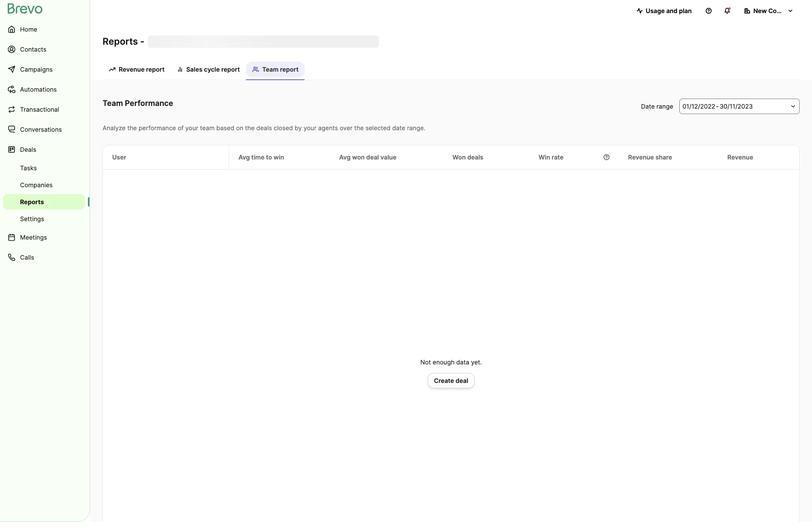 Task type: locate. For each thing, give the bounding box(es) containing it.
avg
[[239, 154, 250, 161], [340, 154, 351, 161]]

not
[[421, 359, 431, 366]]

-
[[140, 36, 145, 47], [717, 103, 720, 110]]

your
[[186, 124, 198, 132], [304, 124, 317, 132]]

analyze
[[103, 124, 126, 132]]

revenue share
[[629, 154, 673, 161]]

report
[[146, 66, 165, 73], [222, 66, 240, 73], [280, 66, 299, 73]]

win
[[274, 154, 284, 161]]

01/12/2022
[[683, 103, 716, 110]]

1 report from the left
[[146, 66, 165, 73]]

0 vertical spatial reports
[[103, 36, 138, 47]]

settings link
[[3, 211, 85, 227]]

1 avg from the left
[[239, 154, 250, 161]]

deals left closed
[[257, 124, 272, 132]]

avg left time
[[239, 154, 250, 161]]

won
[[453, 154, 466, 161]]

- up revenue report
[[140, 36, 145, 47]]

your right the of
[[186, 124, 198, 132]]

your right by
[[304, 124, 317, 132]]

deals link
[[3, 140, 85, 159]]

deals
[[257, 124, 272, 132], [468, 154, 484, 161]]

2 horizontal spatial the
[[355, 124, 364, 132]]

0 vertical spatial team
[[262, 66, 279, 73]]

new company button
[[739, 3, 800, 19]]

plan
[[680, 7, 692, 15]]

the right over
[[355, 124, 364, 132]]

0 horizontal spatial report
[[146, 66, 165, 73]]

campaigns
[[20, 66, 53, 73]]

0 horizontal spatial -
[[140, 36, 145, 47]]

1 your from the left
[[186, 124, 198, 132]]

avg won deal value
[[340, 154, 397, 161]]

over
[[340, 124, 353, 132]]

0 horizontal spatial the
[[127, 124, 137, 132]]

conversations link
[[3, 120, 85, 139]]

and
[[667, 7, 678, 15]]

- for 01/12/2022
[[717, 103, 720, 110]]

new
[[754, 7, 768, 15]]

on
[[236, 124, 244, 132]]

the right analyze
[[127, 124, 137, 132]]

2 the from the left
[[245, 124, 255, 132]]

- for reports
[[140, 36, 145, 47]]

tasks link
[[3, 161, 85, 176]]

1 horizontal spatial deal
[[456, 377, 469, 385]]

settings
[[20, 215, 44, 223]]

1 horizontal spatial report
[[222, 66, 240, 73]]

reports for reports
[[20, 198, 44, 206]]

the right the on
[[245, 124, 255, 132]]

date
[[642, 103, 655, 110]]

performance
[[139, 124, 176, 132]]

date
[[393, 124, 406, 132]]

1 horizontal spatial reports
[[103, 36, 138, 47]]

data
[[457, 359, 470, 366]]

- right 01/12/2022
[[717, 103, 720, 110]]

0 horizontal spatial reports
[[20, 198, 44, 206]]

1 horizontal spatial the
[[245, 124, 255, 132]]

team for team performance
[[103, 99, 123, 108]]

the
[[127, 124, 137, 132], [245, 124, 255, 132], [355, 124, 364, 132]]

sales cycle report link
[[171, 62, 246, 80]]

team
[[262, 66, 279, 73], [103, 99, 123, 108]]

0 vertical spatial -
[[140, 36, 145, 47]]

deals
[[20, 146, 36, 154]]

calls
[[20, 254, 34, 262]]

cycle
[[204, 66, 220, 73]]

1 horizontal spatial -
[[717, 103, 720, 110]]

tasks
[[20, 164, 37, 172]]

2 avg from the left
[[340, 154, 351, 161]]

by
[[295, 124, 302, 132]]

reports up revenue report link
[[103, 36, 138, 47]]

tab list
[[103, 62, 800, 80]]

2 horizontal spatial report
[[280, 66, 299, 73]]

1 vertical spatial deal
[[456, 377, 469, 385]]

0 horizontal spatial your
[[186, 124, 198, 132]]

team report link
[[246, 62, 305, 80]]

date range
[[642, 103, 674, 110]]

contacts
[[20, 46, 46, 53]]

usage
[[646, 7, 665, 15]]

3 report from the left
[[280, 66, 299, 73]]

won
[[352, 154, 365, 161]]

deal inside button
[[456, 377, 469, 385]]

deal right won
[[367, 154, 379, 161]]

deal
[[367, 154, 379, 161], [456, 377, 469, 385]]

1 vertical spatial deals
[[468, 154, 484, 161]]

reports up settings
[[20, 198, 44, 206]]

sales cycle report
[[186, 66, 240, 73]]

1 horizontal spatial deals
[[468, 154, 484, 161]]

meetings
[[20, 234, 47, 242]]

1 horizontal spatial avg
[[340, 154, 351, 161]]

0 horizontal spatial avg
[[239, 154, 250, 161]]

avg left won
[[340, 154, 351, 161]]

0 horizontal spatial revenue
[[119, 66, 145, 73]]

reports -
[[103, 36, 145, 47]]

companies link
[[3, 178, 85, 193]]

2 report from the left
[[222, 66, 240, 73]]

1 vertical spatial -
[[717, 103, 720, 110]]

1 horizontal spatial revenue
[[629, 154, 655, 161]]

avg time to win
[[239, 154, 284, 161]]

0 horizontal spatial team
[[103, 99, 123, 108]]

team inside team report link
[[262, 66, 279, 73]]

reports
[[103, 36, 138, 47], [20, 198, 44, 206]]

deals right won
[[468, 154, 484, 161]]

new company
[[754, 7, 798, 15]]

1 vertical spatial reports
[[20, 198, 44, 206]]

automations link
[[3, 80, 85, 99]]

0 horizontal spatial deals
[[257, 124, 272, 132]]

revenue
[[119, 66, 145, 73], [629, 154, 655, 161], [728, 154, 754, 161]]

1 vertical spatial team
[[103, 99, 123, 108]]

home link
[[3, 20, 85, 39]]

deal right create
[[456, 377, 469, 385]]

1 horizontal spatial team
[[262, 66, 279, 73]]

0 vertical spatial deal
[[367, 154, 379, 161]]

1 horizontal spatial your
[[304, 124, 317, 132]]



Task type: vqa. For each thing, say whether or not it's contained in the screenshot.
Workflow-List-Search-Input search box
no



Task type: describe. For each thing, give the bounding box(es) containing it.
based
[[217, 124, 235, 132]]

2 horizontal spatial revenue
[[728, 154, 754, 161]]

company
[[769, 7, 798, 15]]

revenue for revenue report
[[119, 66, 145, 73]]

yet.
[[471, 359, 482, 366]]

transactional
[[20, 106, 59, 113]]

reports for reports -
[[103, 36, 138, 47]]

0 vertical spatial deals
[[257, 124, 272, 132]]

30/11/2023
[[720, 103, 753, 110]]

avg for avg won deal value
[[340, 154, 351, 161]]

closed
[[274, 124, 293, 132]]

automations
[[20, 86, 57, 93]]

value
[[381, 154, 397, 161]]

team for team report
[[262, 66, 279, 73]]

3 the from the left
[[355, 124, 364, 132]]

won deals
[[453, 154, 484, 161]]

report for team report
[[280, 66, 299, 73]]

analyze the performance of your team based on the deals closed by your agents over the selected date range.
[[103, 124, 426, 132]]

home
[[20, 25, 37, 33]]

not enough data yet.
[[421, 359, 482, 366]]

01/12/2022 - 30/11/2023
[[683, 103, 753, 110]]

rate
[[552, 154, 564, 161]]

companies
[[20, 181, 53, 189]]

usage and plan button
[[631, 3, 699, 19]]

create deal button
[[428, 373, 475, 389]]

contacts link
[[3, 40, 85, 59]]

of
[[178, 124, 184, 132]]

revenue report
[[119, 66, 165, 73]]

1 the from the left
[[127, 124, 137, 132]]

conversations
[[20, 126, 62, 134]]

team
[[200, 124, 215, 132]]

meetings link
[[3, 228, 85, 247]]

tab list containing revenue report
[[103, 62, 800, 80]]

create
[[434, 377, 454, 385]]

revenue report link
[[103, 62, 171, 80]]

team report
[[262, 66, 299, 73]]

sales
[[186, 66, 203, 73]]

time
[[252, 154, 265, 161]]

team performance
[[103, 99, 173, 108]]

transactional link
[[3, 100, 85, 119]]

reports link
[[3, 195, 85, 210]]

enough
[[433, 359, 455, 366]]

range
[[657, 103, 674, 110]]

usage and plan
[[646, 7, 692, 15]]

avg for avg time to win
[[239, 154, 250, 161]]

create deal
[[434, 377, 469, 385]]

2 your from the left
[[304, 124, 317, 132]]

revenue for revenue share
[[629, 154, 655, 161]]

0 horizontal spatial deal
[[367, 154, 379, 161]]

win rate
[[539, 154, 564, 161]]

user
[[112, 154, 126, 161]]

campaigns link
[[3, 60, 85, 79]]

report for revenue report
[[146, 66, 165, 73]]

win
[[539, 154, 551, 161]]

selected
[[366, 124, 391, 132]]

performance
[[125, 99, 173, 108]]

to
[[266, 154, 272, 161]]

range.
[[407, 124, 426, 132]]

calls link
[[3, 249, 85, 267]]

share
[[656, 154, 673, 161]]

agents
[[318, 124, 338, 132]]



